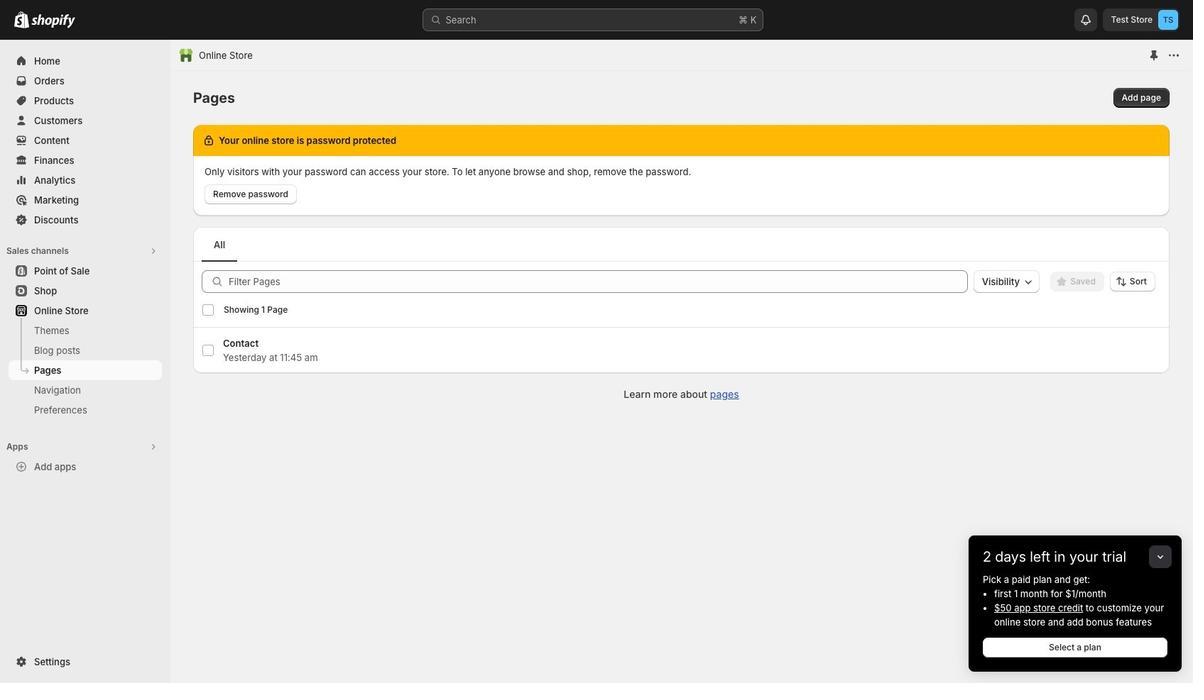 Task type: locate. For each thing, give the bounding box(es) containing it.
shopify image
[[14, 11, 29, 28], [31, 14, 75, 28]]

0 horizontal spatial shopify image
[[14, 11, 29, 28]]

1 horizontal spatial shopify image
[[31, 14, 75, 28]]



Task type: describe. For each thing, give the bounding box(es) containing it.
online store image
[[179, 48, 193, 63]]

test store image
[[1158, 10, 1178, 30]]



Task type: vqa. For each thing, say whether or not it's contained in the screenshot.
the My Store image
no



